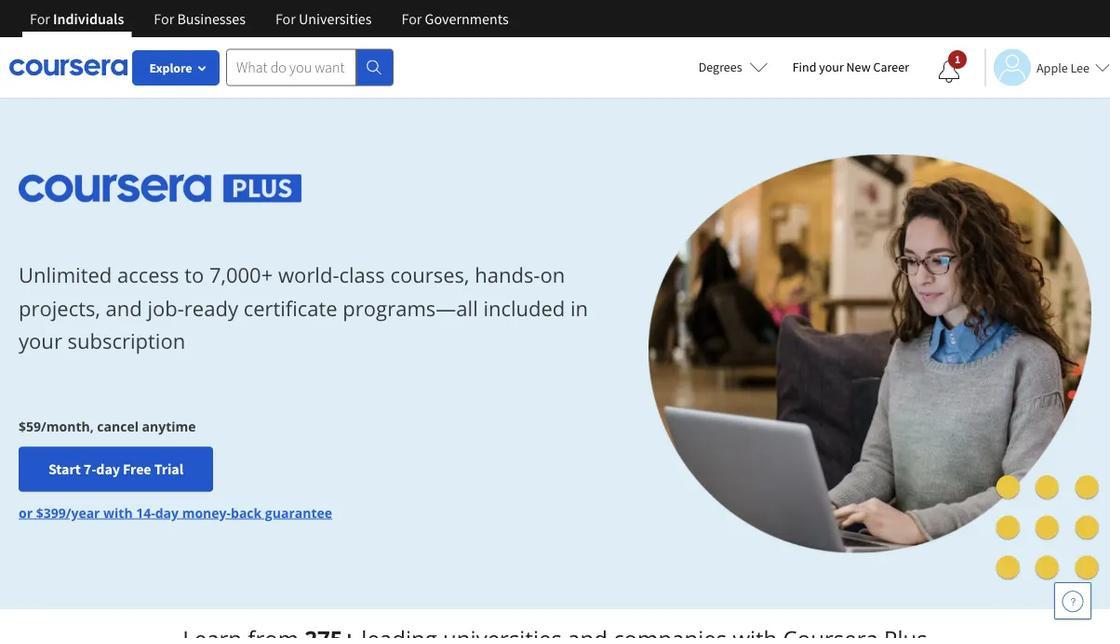 Task type: describe. For each thing, give the bounding box(es) containing it.
$59 /month, cancel anytime
[[19, 417, 196, 435]]

lee
[[1070, 59, 1090, 76]]

world-
[[278, 261, 339, 289]]

projects,
[[19, 294, 100, 322]]

start 7-day free trial button
[[19, 447, 213, 492]]

unlimited
[[19, 261, 112, 289]]

universities
[[299, 9, 372, 28]]

free
[[123, 460, 151, 478]]

class
[[339, 261, 385, 289]]

find
[[792, 59, 816, 75]]

for universities
[[275, 9, 372, 28]]

banner navigation
[[15, 0, 524, 37]]

What do you want to learn? text field
[[226, 49, 356, 86]]

with
[[103, 504, 133, 521]]

governments
[[425, 9, 509, 28]]

for businesses
[[154, 9, 246, 28]]

subscription
[[68, 327, 185, 355]]

your inside unlimited access to 7,000+ world-class courses, hands-on projects, and job-ready certificate programs—all included in your subscription
[[19, 327, 62, 355]]

for governments
[[401, 9, 509, 28]]

or $399 /year with 14-day money-back guarantee
[[19, 504, 332, 521]]

start
[[48, 460, 81, 478]]

7,000+
[[209, 261, 273, 289]]

1
[[955, 52, 960, 67]]

for for individuals
[[30, 9, 50, 28]]

coursera image
[[9, 52, 127, 82]]

programs—all
[[343, 294, 478, 322]]

job-
[[147, 294, 184, 322]]

to
[[184, 261, 204, 289]]

degrees button
[[684, 47, 783, 87]]

trial
[[154, 460, 183, 478]]

anytime
[[142, 417, 196, 435]]

coursera plus image
[[19, 175, 302, 203]]

back
[[231, 504, 262, 521]]

access
[[117, 261, 179, 289]]

money-
[[182, 504, 231, 521]]

hands-
[[475, 261, 540, 289]]

on
[[540, 261, 565, 289]]



Task type: locate. For each thing, give the bounding box(es) containing it.
day inside button
[[96, 460, 120, 478]]

apple
[[1037, 59, 1068, 76]]

your down projects,
[[19, 327, 62, 355]]

day
[[96, 460, 120, 478], [155, 504, 179, 521]]

for for governments
[[401, 9, 422, 28]]

14-
[[136, 504, 155, 521]]

new
[[846, 59, 871, 75]]

for for universities
[[275, 9, 296, 28]]

4 for from the left
[[401, 9, 422, 28]]

apple lee
[[1037, 59, 1090, 76]]

$399
[[36, 504, 66, 521]]

help center image
[[1062, 590, 1084, 612]]

your right find
[[819, 59, 844, 75]]

for individuals
[[30, 9, 124, 28]]

1 for from the left
[[30, 9, 50, 28]]

unlimited access to 7,000+ world-class courses, hands-on projects, and job-ready certificate programs—all included in your subscription
[[19, 261, 588, 355]]

None search field
[[226, 49, 394, 86]]

businesses
[[177, 9, 246, 28]]

7-
[[84, 460, 96, 478]]

in
[[570, 294, 588, 322]]

for
[[30, 9, 50, 28], [154, 9, 174, 28], [275, 9, 296, 28], [401, 9, 422, 28]]

find your new career link
[[783, 56, 918, 79]]

0 horizontal spatial day
[[96, 460, 120, 478]]

individuals
[[53, 9, 124, 28]]

/year
[[66, 504, 100, 521]]

/month,
[[41, 417, 94, 435]]

for left businesses
[[154, 9, 174, 28]]

1 button
[[923, 49, 975, 94]]

1 vertical spatial your
[[19, 327, 62, 355]]

find your new career
[[792, 59, 909, 75]]

certificate
[[243, 294, 337, 322]]

0 horizontal spatial your
[[19, 327, 62, 355]]

explore
[[149, 60, 192, 76]]

show notifications image
[[938, 60, 960, 83]]

cancel
[[97, 417, 139, 435]]

0 vertical spatial day
[[96, 460, 120, 478]]

0 vertical spatial your
[[819, 59, 844, 75]]

2 for from the left
[[154, 9, 174, 28]]

1 horizontal spatial your
[[819, 59, 844, 75]]

guarantee
[[265, 504, 332, 521]]

day left free
[[96, 460, 120, 478]]

3 for from the left
[[275, 9, 296, 28]]

your
[[819, 59, 844, 75], [19, 327, 62, 355]]

for left individuals
[[30, 9, 50, 28]]

explore button
[[133, 51, 219, 85]]

for left governments
[[401, 9, 422, 28]]

career
[[873, 59, 909, 75]]

included
[[483, 294, 565, 322]]

$59
[[19, 417, 41, 435]]

start 7-day free trial
[[48, 460, 183, 478]]

courses,
[[390, 261, 469, 289]]

or
[[19, 504, 33, 521]]

degrees
[[698, 59, 742, 75]]

1 vertical spatial day
[[155, 504, 179, 521]]

ready
[[184, 294, 238, 322]]

and
[[106, 294, 142, 322]]

apple lee button
[[984, 49, 1110, 86]]

for for businesses
[[154, 9, 174, 28]]

for up the what do you want to learn? text field on the left top of the page
[[275, 9, 296, 28]]

day left money-
[[155, 504, 179, 521]]

1 horizontal spatial day
[[155, 504, 179, 521]]



Task type: vqa. For each thing, say whether or not it's contained in the screenshot.
Governments
yes



